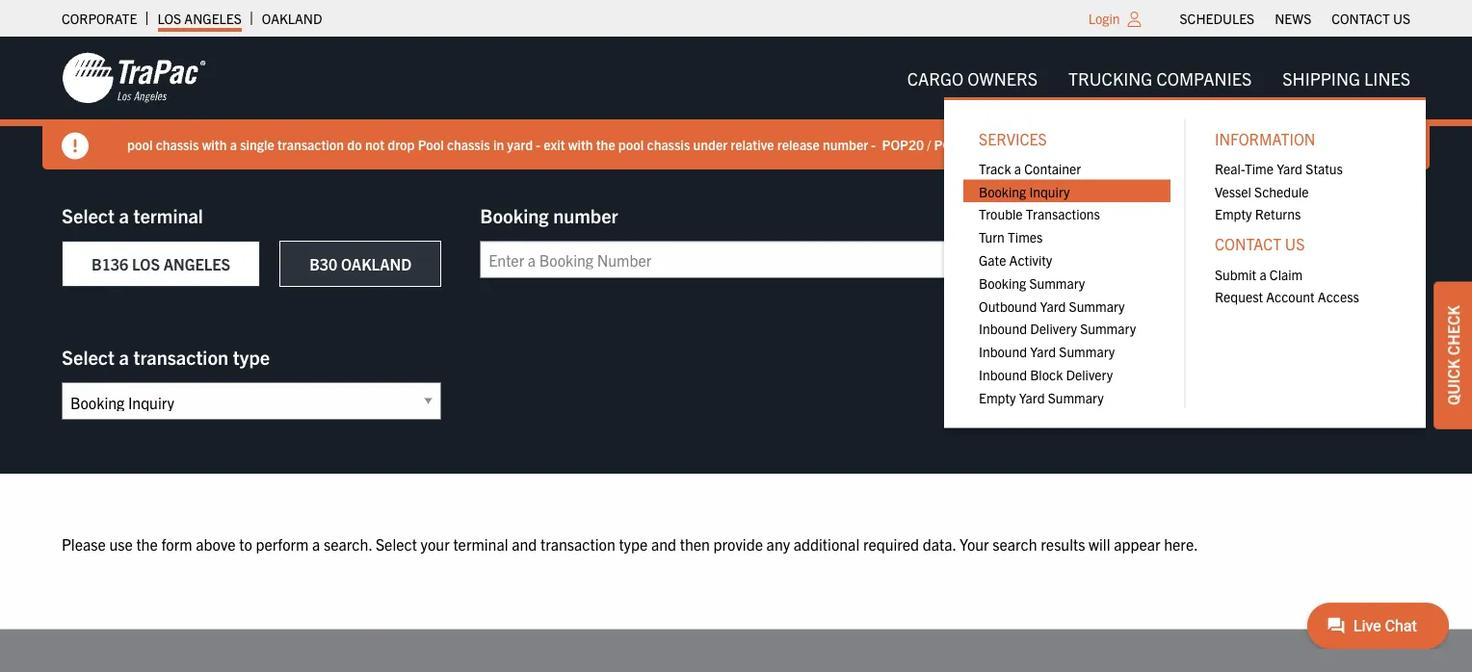 Task type: vqa. For each thing, say whether or not it's contained in the screenshot.
type
yes



Task type: locate. For each thing, give the bounding box(es) containing it.
us for bottom contact us link
[[1286, 234, 1305, 254]]

a
[[230, 136, 237, 153], [1015, 159, 1022, 177], [119, 203, 129, 227], [1260, 265, 1267, 283], [119, 345, 129, 369], [312, 534, 320, 554]]

2 - from the left
[[872, 136, 876, 153]]

pool
[[418, 136, 444, 153]]

0 vertical spatial transaction
[[278, 136, 344, 153]]

oakland
[[262, 10, 322, 27], [341, 254, 412, 274]]

menu containing real-time yard status
[[1200, 157, 1407, 226]]

contact us link up the lines
[[1332, 5, 1411, 32]]

0 vertical spatial inbound
[[979, 320, 1028, 337]]

a inside the track a container booking inquiry trouble transactions turn times gate activity booking summary outbound yard summary inbound delivery summary inbound yard summary inbound block delivery empty yard summary
[[1015, 159, 1022, 177]]

number right release at top
[[823, 136, 869, 153]]

terminal up b136 los angeles
[[133, 203, 203, 227]]

schedules
[[1180, 10, 1255, 27]]

0 vertical spatial select
[[62, 203, 115, 227]]

1 vertical spatial transaction
[[133, 345, 229, 369]]

contact up submit
[[1215, 234, 1282, 254]]

pool right solid image at the top left
[[127, 136, 153, 153]]

0 vertical spatial contact us
[[1332, 10, 1411, 27]]

the right 'use'
[[136, 534, 158, 554]]

pool chassis with a single transaction  do not drop pool chassis in yard -  exit with the pool chassis under relative release number -  pop20 / pop40 / pop45
[[127, 136, 1028, 153]]

number
[[823, 136, 869, 153], [553, 203, 618, 227]]

login
[[1089, 10, 1120, 27]]

us
[[1394, 10, 1411, 27], [1286, 234, 1305, 254]]

1 vertical spatial contact us
[[1215, 234, 1305, 254]]

0 vertical spatial empty
[[1215, 205, 1252, 223]]

contact us link up claim
[[1200, 226, 1407, 263]]

empty inside real-time yard status vessel schedule empty returns
[[1215, 205, 1252, 223]]

a inside submit a claim request account access
[[1260, 265, 1267, 283]]

1 vertical spatial angeles
[[164, 254, 230, 274]]

/ left pop45
[[979, 136, 983, 153]]

pool
[[127, 136, 153, 153], [619, 136, 644, 153]]

menu for shipping lines
[[945, 98, 1426, 428]]

0 horizontal spatial /
[[927, 136, 931, 153]]

number down pool chassis with a single transaction  do not drop pool chassis in yard -  exit with the pool chassis under relative release number -  pop20 / pop40 / pop45
[[553, 203, 618, 227]]

2 vertical spatial booking
[[979, 274, 1027, 292]]

Booking number text field
[[480, 241, 1274, 279]]

0 vertical spatial los
[[157, 10, 181, 27]]

search.
[[324, 534, 372, 554]]

transaction inside banner
[[278, 136, 344, 153]]

owners
[[968, 67, 1038, 89]]

trucking companies
[[1069, 67, 1252, 89]]

0 horizontal spatial empty
[[979, 389, 1016, 406]]

number inside banner
[[823, 136, 869, 153]]

booking up trouble
[[979, 182, 1027, 200]]

appear
[[1114, 534, 1161, 554]]

1 vertical spatial menu bar
[[892, 59, 1426, 428]]

1 horizontal spatial -
[[872, 136, 876, 153]]

0 horizontal spatial type
[[233, 345, 270, 369]]

the inside banner
[[596, 136, 616, 153]]

1 horizontal spatial with
[[568, 136, 593, 153]]

select a transaction type
[[62, 345, 270, 369]]

0 horizontal spatial and
[[512, 534, 537, 554]]

and left then
[[651, 534, 677, 554]]

trouble
[[979, 205, 1023, 223]]

1 horizontal spatial transaction
[[278, 136, 344, 153]]

empty down "vessel" on the top right of the page
[[1215, 205, 1252, 223]]

1 horizontal spatial number
[[823, 136, 869, 153]]

a down b136
[[119, 345, 129, 369]]

menu containing track a container
[[964, 157, 1171, 409]]

your
[[960, 534, 989, 554]]

the
[[596, 136, 616, 153], [136, 534, 158, 554]]

a left claim
[[1260, 265, 1267, 283]]

1 horizontal spatial the
[[596, 136, 616, 153]]

footer
[[0, 630, 1473, 673]]

menu bar containing cargo owners
[[892, 59, 1426, 428]]

1 inbound from the top
[[979, 320, 1028, 337]]

chassis
[[156, 136, 199, 153], [447, 136, 490, 153], [647, 136, 690, 153]]

1 vertical spatial delivery
[[1066, 366, 1113, 383]]

1 vertical spatial booking
[[480, 203, 549, 227]]

2 vertical spatial select
[[376, 534, 417, 554]]

transaction
[[278, 136, 344, 153], [133, 345, 229, 369], [541, 534, 616, 554]]

0 vertical spatial contact
[[1332, 10, 1391, 27]]

0 horizontal spatial oakland
[[262, 10, 322, 27]]

quick
[[1444, 359, 1463, 406]]

0 vertical spatial terminal
[[133, 203, 203, 227]]

1 horizontal spatial chassis
[[447, 136, 490, 153]]

yard down booking summary link
[[1041, 297, 1066, 314]]

shipping
[[1283, 67, 1361, 89]]

us up submit a claim link
[[1286, 234, 1305, 254]]

1 vertical spatial inbound
[[979, 343, 1028, 360]]

contact
[[1332, 10, 1391, 27], [1215, 234, 1282, 254]]

1 pool from the left
[[127, 136, 153, 153]]

menu containing submit a claim
[[1200, 263, 1407, 308]]

in
[[493, 136, 504, 153]]

relative
[[731, 136, 774, 153]]

contact up shipping lines
[[1332, 10, 1391, 27]]

with right exit
[[568, 136, 593, 153]]

delivery
[[1031, 320, 1078, 337], [1066, 366, 1113, 383]]

inbound
[[979, 320, 1028, 337], [979, 343, 1028, 360], [979, 366, 1028, 383]]

pop40
[[934, 136, 976, 153]]

1 vertical spatial empty
[[979, 389, 1016, 406]]

1 vertical spatial contact us link
[[1200, 226, 1407, 263]]

will
[[1089, 534, 1111, 554]]

check
[[1444, 306, 1463, 356]]

1 vertical spatial the
[[136, 534, 158, 554]]

a up b136
[[119, 203, 129, 227]]

search
[[993, 534, 1038, 554]]

not
[[365, 136, 385, 153]]

los right b136
[[132, 254, 160, 274]]

track a container link
[[964, 157, 1171, 180]]

solid image
[[62, 133, 89, 160]]

0 horizontal spatial number
[[553, 203, 618, 227]]

any
[[767, 534, 790, 554]]

us inside menu item
[[1286, 234, 1305, 254]]

oakland right b30
[[341, 254, 412, 274]]

submit
[[1215, 265, 1257, 283]]

0 horizontal spatial us
[[1286, 234, 1305, 254]]

select left your
[[376, 534, 417, 554]]

schedules link
[[1180, 5, 1255, 32]]

0 vertical spatial oakland
[[262, 10, 322, 27]]

0 horizontal spatial the
[[136, 534, 158, 554]]

0 vertical spatial angeles
[[184, 10, 242, 27]]

/ right pop20
[[927, 136, 931, 153]]

0 vertical spatial number
[[823, 136, 869, 153]]

angeles
[[184, 10, 242, 27], [164, 254, 230, 274]]

booking number
[[480, 203, 618, 227]]

oakland right los angeles on the top of the page
[[262, 10, 322, 27]]

1 chassis from the left
[[156, 136, 199, 153]]

select up b136
[[62, 203, 115, 227]]

1 - from the left
[[536, 136, 541, 153]]

yard up schedule
[[1277, 159, 1303, 177]]

- left pop20
[[872, 136, 876, 153]]

summary down booking summary link
[[1069, 297, 1125, 314]]

the right exit
[[596, 136, 616, 153]]

angeles left oakland link
[[184, 10, 242, 27]]

light image
[[1128, 12, 1142, 27]]

0 vertical spatial us
[[1394, 10, 1411, 27]]

inquiry
[[1030, 182, 1070, 200]]

a left search.
[[312, 534, 320, 554]]

contact us down returns
[[1215, 234, 1305, 254]]

2 vertical spatial inbound
[[979, 366, 1028, 383]]

1 vertical spatial us
[[1286, 234, 1305, 254]]

activity
[[1010, 251, 1053, 269]]

chassis left in
[[447, 136, 490, 153]]

time
[[1245, 159, 1274, 177]]

empty down inbound block delivery link
[[979, 389, 1016, 406]]

0 vertical spatial the
[[596, 136, 616, 153]]

a right track
[[1015, 159, 1022, 177]]

terminal right your
[[453, 534, 508, 554]]

above
[[196, 534, 236, 554]]

empty
[[1215, 205, 1252, 223], [979, 389, 1016, 406]]

oakland link
[[262, 5, 322, 32]]

1 horizontal spatial /
[[979, 136, 983, 153]]

2 vertical spatial transaction
[[541, 534, 616, 554]]

yard down 'block'
[[1019, 389, 1045, 406]]

1 vertical spatial oakland
[[341, 254, 412, 274]]

1 horizontal spatial type
[[619, 534, 648, 554]]

2 chassis from the left
[[447, 136, 490, 153]]

summary down inbound delivery summary link
[[1060, 343, 1115, 360]]

menu bar
[[1170, 5, 1421, 32], [892, 59, 1426, 428]]

0 horizontal spatial chassis
[[156, 136, 199, 153]]

1 horizontal spatial pool
[[619, 136, 644, 153]]

contact us menu item
[[1200, 226, 1407, 308]]

0 vertical spatial contact us link
[[1332, 5, 1411, 32]]

submit a claim request account access
[[1215, 265, 1360, 306]]

menu
[[945, 98, 1426, 428], [964, 157, 1171, 409], [1200, 157, 1407, 226], [1200, 263, 1407, 308]]

quick check
[[1444, 306, 1463, 406]]

lines
[[1365, 67, 1411, 89]]

contact inside menu item
[[1215, 234, 1282, 254]]

with
[[202, 136, 227, 153], [568, 136, 593, 153]]

information
[[1215, 129, 1316, 148]]

banner
[[0, 37, 1473, 428]]

chassis down los angeles image
[[156, 136, 199, 153]]

with left single
[[202, 136, 227, 153]]

booking inquiry link
[[964, 180, 1171, 203]]

booking up the outbound
[[979, 274, 1027, 292]]

select for select a transaction type
[[62, 345, 115, 369]]

delivery up empty yard summary link
[[1066, 366, 1113, 383]]

- left exit
[[536, 136, 541, 153]]

terminal
[[133, 203, 203, 227], [453, 534, 508, 554]]

0 horizontal spatial terminal
[[133, 203, 203, 227]]

0 horizontal spatial with
[[202, 136, 227, 153]]

a for submit a claim request account access
[[1260, 265, 1267, 283]]

0 vertical spatial menu bar
[[1170, 5, 1421, 32]]

0 horizontal spatial contact us
[[1215, 234, 1305, 254]]

contact us up the lines
[[1332, 10, 1411, 27]]

1 horizontal spatial contact
[[1332, 10, 1391, 27]]

pool right exit
[[619, 136, 644, 153]]

1 vertical spatial select
[[62, 345, 115, 369]]

track
[[979, 159, 1012, 177]]

los up los angeles image
[[157, 10, 181, 27]]

and
[[512, 534, 537, 554], [651, 534, 677, 554]]

delivery up inbound yard summary "link"
[[1031, 320, 1078, 337]]

menu containing services
[[945, 98, 1426, 428]]

1 vertical spatial contact
[[1215, 234, 1282, 254]]

1 horizontal spatial and
[[651, 534, 677, 554]]

0 horizontal spatial pool
[[127, 136, 153, 153]]

chassis left 'under'
[[647, 136, 690, 153]]

us up the lines
[[1394, 10, 1411, 27]]

0 horizontal spatial -
[[536, 136, 541, 153]]

angeles down select a terminal
[[164, 254, 230, 274]]

1 vertical spatial type
[[619, 534, 648, 554]]

1 vertical spatial number
[[553, 203, 618, 227]]

login link
[[1089, 10, 1120, 27]]

yard
[[1277, 159, 1303, 177], [1041, 297, 1066, 314], [1031, 343, 1056, 360], [1019, 389, 1045, 406]]

1 horizontal spatial terminal
[[453, 534, 508, 554]]

0 horizontal spatial contact
[[1215, 234, 1282, 254]]

vessel schedule link
[[1200, 180, 1407, 203]]

type
[[233, 345, 270, 369], [619, 534, 648, 554]]

inbound delivery summary link
[[964, 317, 1171, 340]]

1 horizontal spatial empty
[[1215, 205, 1252, 223]]

and right your
[[512, 534, 537, 554]]

1 vertical spatial terminal
[[453, 534, 508, 554]]

2 horizontal spatial chassis
[[647, 136, 690, 153]]

booking down yard on the top of the page
[[480, 203, 549, 227]]

/
[[927, 136, 931, 153], [979, 136, 983, 153]]

contact us inside menu item
[[1215, 234, 1305, 254]]

los angeles image
[[62, 51, 206, 105]]

1 horizontal spatial oakland
[[341, 254, 412, 274]]

turn
[[979, 228, 1005, 246]]

1 horizontal spatial us
[[1394, 10, 1411, 27]]

single
[[240, 136, 274, 153]]

select down b136
[[62, 345, 115, 369]]



Task type: describe. For each thing, give the bounding box(es) containing it.
2 pool from the left
[[619, 136, 644, 153]]

summary up inbound yard summary "link"
[[1081, 320, 1136, 337]]

submit a claim link
[[1200, 263, 1407, 285]]

required
[[863, 534, 920, 554]]

companies
[[1157, 67, 1252, 89]]

2 and from the left
[[651, 534, 677, 554]]

perform
[[256, 534, 309, 554]]

outbound yard summary link
[[964, 294, 1171, 317]]

los angeles
[[157, 10, 242, 27]]

inbound yard summary link
[[964, 340, 1171, 363]]

account
[[1267, 288, 1315, 306]]

real-time yard status vessel schedule empty returns
[[1215, 159, 1343, 223]]

pop20
[[882, 136, 924, 153]]

shipping lines
[[1283, 67, 1411, 89]]

additional
[[794, 534, 860, 554]]

schedule
[[1255, 182, 1309, 200]]

a for select a terminal
[[119, 203, 129, 227]]

b136
[[92, 254, 128, 274]]

please use the form above to perform a search. select your terminal and transaction type and then provide any additional required data. your search results will appear here.
[[62, 534, 1199, 554]]

drop
[[388, 136, 415, 153]]

booking inquiry menu item
[[964, 180, 1171, 203]]

3 inbound from the top
[[979, 366, 1028, 383]]

real-time yard status link
[[1200, 157, 1407, 180]]

form
[[161, 534, 192, 554]]

data.
[[923, 534, 956, 554]]

times
[[1008, 228, 1043, 246]]

0 vertical spatial booking
[[979, 182, 1027, 200]]

2 inbound from the top
[[979, 343, 1028, 360]]

turn times link
[[964, 226, 1171, 248]]

3 chassis from the left
[[647, 136, 690, 153]]

track a container booking inquiry trouble transactions turn times gate activity booking summary outbound yard summary inbound delivery summary inbound yard summary inbound block delivery empty yard summary
[[979, 159, 1136, 406]]

us for top contact us link
[[1394, 10, 1411, 27]]

yard up 'block'
[[1031, 343, 1056, 360]]

container
[[1025, 159, 1082, 177]]

select a terminal
[[62, 203, 203, 227]]

cargo owners link
[[892, 59, 1053, 98]]

access
[[1318, 288, 1360, 306]]

yard inside real-time yard status vessel schedule empty returns
[[1277, 159, 1303, 177]]

do
[[347, 136, 362, 153]]

summary down gate activity link
[[1030, 274, 1086, 292]]

status
[[1306, 159, 1343, 177]]

under
[[693, 136, 728, 153]]

services
[[979, 129, 1047, 148]]

request
[[1215, 288, 1264, 306]]

results
[[1041, 534, 1086, 554]]

b30
[[310, 254, 338, 274]]

summary down inbound block delivery link
[[1048, 389, 1104, 406]]

exit
[[544, 136, 565, 153]]

information link
[[1200, 120, 1407, 157]]

select for select a terminal
[[62, 203, 115, 227]]

1 horizontal spatial contact us
[[1332, 10, 1411, 27]]

release
[[778, 136, 820, 153]]

empty yard summary link
[[964, 386, 1171, 409]]

yard
[[507, 136, 533, 153]]

empty inside the track a container booking inquiry trouble transactions turn times gate activity booking summary outbound yard summary inbound delivery summary inbound yard summary inbound block delivery empty yard summary
[[979, 389, 1016, 406]]

your
[[421, 534, 450, 554]]

2 horizontal spatial transaction
[[541, 534, 616, 554]]

0 vertical spatial type
[[233, 345, 270, 369]]

outbound
[[979, 297, 1037, 314]]

shipping lines link
[[1268, 59, 1426, 98]]

pop45
[[986, 136, 1028, 153]]

menu for services
[[964, 157, 1171, 409]]

menu for contact us
[[1200, 263, 1407, 308]]

then
[[680, 534, 710, 554]]

gate activity link
[[964, 248, 1171, 271]]

information menu item
[[1200, 120, 1407, 226]]

2 / from the left
[[979, 136, 983, 153]]

b136 los angeles
[[92, 254, 230, 274]]

trucking
[[1069, 67, 1153, 89]]

here.
[[1164, 534, 1199, 554]]

services menu item
[[964, 120, 1171, 409]]

news
[[1275, 10, 1312, 27]]

2 with from the left
[[568, 136, 593, 153]]

1 vertical spatial los
[[132, 254, 160, 274]]

los angeles link
[[157, 5, 242, 32]]

1 with from the left
[[202, 136, 227, 153]]

menu bar containing schedules
[[1170, 5, 1421, 32]]

to
[[239, 534, 252, 554]]

request account access link
[[1200, 285, 1407, 308]]

block
[[1031, 366, 1063, 383]]

empty returns link
[[1200, 203, 1407, 226]]

please
[[62, 534, 106, 554]]

shipping lines menu item
[[945, 59, 1426, 428]]

0 horizontal spatial transaction
[[133, 345, 229, 369]]

corporate link
[[62, 5, 137, 32]]

cargo owners
[[908, 67, 1038, 89]]

0 vertical spatial delivery
[[1031, 320, 1078, 337]]

cargo
[[908, 67, 964, 89]]

a for track a container booking inquiry trouble transactions turn times gate activity booking summary outbound yard summary inbound delivery summary inbound yard summary inbound block delivery empty yard summary
[[1015, 159, 1022, 177]]

inbound block delivery link
[[964, 363, 1171, 386]]

menu for information
[[1200, 157, 1407, 226]]

banner containing cargo owners
[[0, 37, 1473, 428]]

services link
[[964, 120, 1171, 157]]

transactions
[[1026, 205, 1101, 223]]

1 / from the left
[[927, 136, 931, 153]]

1 and from the left
[[512, 534, 537, 554]]

news link
[[1275, 5, 1312, 32]]

quick check link
[[1434, 282, 1473, 430]]

returns
[[1256, 205, 1301, 223]]

trouble transactions link
[[964, 203, 1171, 226]]

b30 oakland
[[310, 254, 412, 274]]

corporate
[[62, 10, 137, 27]]

a left single
[[230, 136, 237, 153]]

provide
[[714, 534, 763, 554]]

trucking companies link
[[1053, 59, 1268, 98]]

a for select a transaction type
[[119, 345, 129, 369]]

vessel
[[1215, 182, 1252, 200]]



